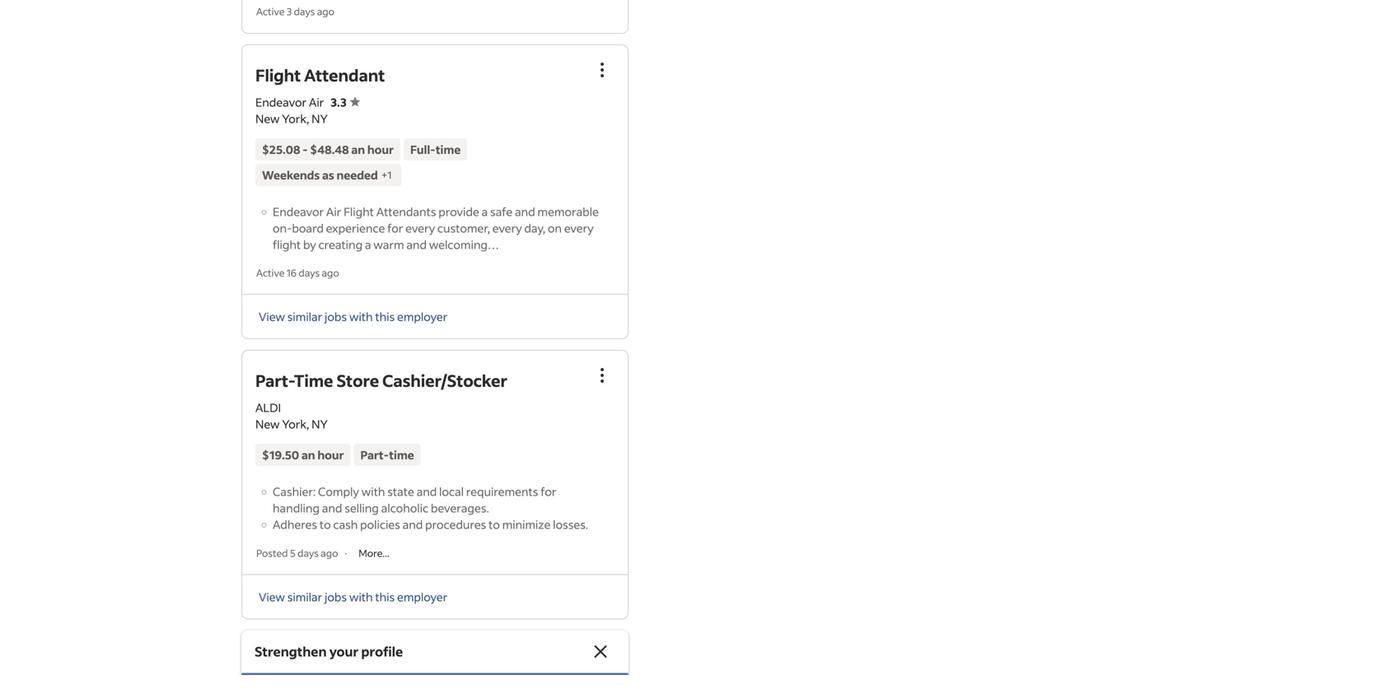 Task type: locate. For each thing, give the bounding box(es) containing it.
to left cash
[[320, 517, 331, 532]]

york,
[[282, 111, 309, 126], [282, 417, 309, 432]]

aldi
[[255, 400, 281, 415]]

employer for flight attendant
[[397, 309, 448, 324]]

flight attendant
[[255, 64, 385, 86]]

endeavor inside endeavor air flight attendants provide a safe and memorable on-board experience for every customer, every day, on every flight by creating a warm and welcoming…
[[273, 204, 324, 219]]

0 vertical spatial an
[[351, 142, 365, 157]]

customer,
[[437, 221, 490, 235]]

creating
[[318, 237, 363, 252]]

air left 3.3
[[309, 95, 324, 109]]

0 vertical spatial similar
[[287, 309, 322, 324]]

active for active 3 days ago
[[256, 5, 285, 18]]

2 vertical spatial ago
[[321, 547, 338, 560]]

similar down "posted 5 days ago ·"
[[287, 590, 322, 605]]

0 horizontal spatial air
[[309, 95, 324, 109]]

time
[[436, 142, 461, 157], [389, 448, 414, 463]]

1 view from the top
[[259, 309, 285, 324]]

every down attendants in the top left of the page
[[406, 221, 435, 235]]

2 view similar jobs with this employer from the top
[[259, 590, 448, 605]]

ago for active 16 days ago
[[322, 266, 339, 279]]

view similar jobs with this employer link for time
[[259, 590, 448, 605]]

1 horizontal spatial air
[[326, 204, 341, 219]]

1 horizontal spatial part-
[[360, 448, 389, 463]]

1 this from the top
[[375, 309, 395, 324]]

1 vertical spatial air
[[326, 204, 341, 219]]

ny inside the aldi new york, ny
[[312, 417, 328, 432]]

2 similar from the top
[[287, 590, 322, 605]]

strengthen your profile
[[255, 644, 403, 660]]

flight inside endeavor air flight attendants provide a safe and memorable on-board experience for every customer, every day, on every flight by creating a warm and welcoming…
[[344, 204, 374, 219]]

days right 5
[[298, 547, 319, 560]]

1 york, from the top
[[282, 111, 309, 126]]

1 vertical spatial endeavor
[[273, 204, 324, 219]]

1 vertical spatial an
[[301, 448, 315, 463]]

this down more...
[[375, 590, 395, 605]]

similar
[[287, 309, 322, 324], [287, 590, 322, 605]]

with inside cashier: comply with state and local requirements for handling and selling alcoholic beverages. adheres to cash policies and procedures to minimize losses.
[[361, 484, 385, 499]]

1 vertical spatial for
[[541, 484, 556, 499]]

1 vertical spatial with
[[361, 484, 385, 499]]

1
[[388, 168, 392, 181]]

1 vertical spatial time
[[389, 448, 414, 463]]

flight attendant button
[[255, 64, 385, 86]]

dismiss card image
[[591, 642, 611, 662]]

safe
[[490, 204, 513, 219]]

ago down creating
[[322, 266, 339, 279]]

0 horizontal spatial every
[[406, 221, 435, 235]]

air
[[309, 95, 324, 109], [326, 204, 341, 219]]

adheres
[[273, 517, 317, 532]]

1 active from the top
[[256, 5, 285, 18]]

this
[[375, 309, 395, 324], [375, 590, 395, 605]]

2 this from the top
[[375, 590, 395, 605]]

part-time store cashier/stocker button
[[255, 370, 508, 391]]

time up state
[[389, 448, 414, 463]]

1 vertical spatial ny
[[312, 417, 328, 432]]

2 jobs from the top
[[325, 590, 347, 605]]

air inside endeavor air flight attendants provide a safe and memorable on-board experience for every customer, every day, on every flight by creating a warm and welcoming…
[[326, 204, 341, 219]]

every
[[406, 221, 435, 235], [492, 221, 522, 235], [564, 221, 594, 235]]

1 vertical spatial employer
[[397, 590, 448, 605]]

1 new from the top
[[255, 111, 280, 126]]

york, up $19.50 an hour
[[282, 417, 309, 432]]

2 active from the top
[[256, 266, 285, 279]]

2 vertical spatial with
[[349, 590, 373, 605]]

1 horizontal spatial to
[[489, 517, 500, 532]]

days right 3
[[294, 5, 315, 18]]

for inside endeavor air flight attendants provide a safe and memorable on-board experience for every customer, every day, on every flight by creating a warm and welcoming…
[[387, 221, 403, 235]]

0 vertical spatial time
[[436, 142, 461, 157]]

your
[[329, 644, 359, 660]]

and up the day,
[[515, 204, 535, 219]]

0 vertical spatial york,
[[282, 111, 309, 126]]

ago for posted 5 days ago ·
[[321, 547, 338, 560]]

1 similar from the top
[[287, 309, 322, 324]]

for
[[387, 221, 403, 235], [541, 484, 556, 499]]

1 vertical spatial similar
[[287, 590, 322, 605]]

flight up endeavor air
[[255, 64, 301, 86]]

0 vertical spatial with
[[349, 309, 373, 324]]

view similar jobs with this employer up store
[[259, 309, 448, 324]]

active 16 days ago
[[256, 266, 339, 279]]

this for time
[[375, 590, 395, 605]]

and
[[515, 204, 535, 219], [406, 237, 427, 252], [417, 484, 437, 499], [322, 501, 342, 516], [403, 517, 423, 532]]

1 vertical spatial view similar jobs with this employer link
[[259, 590, 448, 605]]

0 vertical spatial active
[[256, 5, 285, 18]]

1 vertical spatial view
[[259, 590, 285, 605]]

new down endeavor air
[[255, 111, 280, 126]]

endeavor up 'new york, ny'
[[255, 95, 307, 109]]

1 vertical spatial view similar jobs with this employer
[[259, 590, 448, 605]]

view similar jobs with this employer link up store
[[259, 309, 448, 324]]

with up selling
[[361, 484, 385, 499]]

·
[[345, 547, 347, 560]]

jobs down 'active 16 days ago'
[[325, 309, 347, 324]]

view
[[259, 309, 285, 324], [259, 590, 285, 605]]

0 horizontal spatial part-
[[255, 370, 294, 391]]

view similar jobs with this employer link down '·'
[[259, 590, 448, 605]]

air up experience
[[326, 204, 341, 219]]

view down 'active 16 days ago'
[[259, 309, 285, 324]]

similar down 'active 16 days ago'
[[287, 309, 322, 324]]

endeavor for endeavor air flight attendants provide a safe and memorable on-board experience for every customer, every day, on every flight by creating a warm and welcoming…
[[273, 204, 324, 219]]

0 vertical spatial view
[[259, 309, 285, 324]]

air for endeavor air flight attendants provide a safe and memorable on-board experience for every customer, every day, on every flight by creating a warm and welcoming…
[[326, 204, 341, 219]]

1 view similar jobs with this employer from the top
[[259, 309, 448, 324]]

cashier:
[[273, 484, 316, 499]]

flight up experience
[[344, 204, 374, 219]]

ago left '·'
[[321, 547, 338, 560]]

2 employer from the top
[[397, 590, 448, 605]]

part- for time
[[360, 448, 389, 463]]

1 vertical spatial hour
[[317, 448, 344, 463]]

local
[[439, 484, 464, 499]]

with up store
[[349, 309, 373, 324]]

state
[[387, 484, 414, 499]]

view similar jobs with this employer link
[[259, 309, 448, 324], [259, 590, 448, 605]]

2 view similar jobs with this employer link from the top
[[259, 590, 448, 605]]

every down safe
[[492, 221, 522, 235]]

ny up $19.50 an hour
[[312, 417, 328, 432]]

with
[[349, 309, 373, 324], [361, 484, 385, 499], [349, 590, 373, 605]]

ago right 3
[[317, 5, 334, 18]]

2 horizontal spatial every
[[564, 221, 594, 235]]

0 horizontal spatial for
[[387, 221, 403, 235]]

0 vertical spatial for
[[387, 221, 403, 235]]

new down aldi
[[255, 417, 280, 432]]

part- up aldi
[[255, 370, 294, 391]]

1 vertical spatial active
[[256, 266, 285, 279]]

a left safe
[[482, 204, 488, 219]]

endeavor
[[255, 95, 307, 109], [273, 204, 324, 219]]

5
[[290, 547, 296, 560]]

days for 16
[[299, 266, 320, 279]]

active left 3
[[256, 5, 285, 18]]

endeavor up board
[[273, 204, 324, 219]]

hour
[[367, 142, 394, 157], [317, 448, 344, 463]]

an
[[351, 142, 365, 157], [301, 448, 315, 463]]

an right $19.50
[[301, 448, 315, 463]]

1 jobs from the top
[[325, 309, 347, 324]]

employer
[[397, 309, 448, 324], [397, 590, 448, 605]]

0 vertical spatial ny
[[312, 111, 328, 126]]

0 vertical spatial ago
[[317, 5, 334, 18]]

ago
[[317, 5, 334, 18], [322, 266, 339, 279], [321, 547, 338, 560]]

view down posted
[[259, 590, 285, 605]]

needed
[[337, 168, 378, 182]]

1 vertical spatial a
[[365, 237, 371, 252]]

part- up state
[[360, 448, 389, 463]]

3
[[287, 5, 292, 18]]

0 vertical spatial hour
[[367, 142, 394, 157]]

to left minimize
[[489, 517, 500, 532]]

0 horizontal spatial flight
[[255, 64, 301, 86]]

1 vertical spatial york,
[[282, 417, 309, 432]]

weekends
[[262, 168, 320, 182]]

1 vertical spatial this
[[375, 590, 395, 605]]

job actions for part-time store cashier/stocker is collapsed image
[[592, 366, 612, 386]]

an up needed
[[351, 142, 365, 157]]

hour up comply at the bottom left
[[317, 448, 344, 463]]

1 vertical spatial ago
[[322, 266, 339, 279]]

days
[[294, 5, 315, 18], [299, 266, 320, 279], [298, 547, 319, 560]]

view similar jobs with this employer down '·'
[[259, 590, 448, 605]]

posted
[[256, 547, 288, 560]]

0 vertical spatial part-
[[255, 370, 294, 391]]

part-time store cashier/stocker
[[255, 370, 508, 391]]

a down experience
[[365, 237, 371, 252]]

for up warm
[[387, 221, 403, 235]]

ny
[[312, 111, 328, 126], [312, 417, 328, 432]]

york, down endeavor air
[[282, 111, 309, 126]]

new
[[255, 111, 280, 126], [255, 417, 280, 432]]

employer up cashier/stocker at the left bottom
[[397, 309, 448, 324]]

more... button
[[354, 546, 394, 561]]

2 york, from the top
[[282, 417, 309, 432]]

0 vertical spatial flight
[[255, 64, 301, 86]]

jobs down '·'
[[325, 590, 347, 605]]

1 horizontal spatial an
[[351, 142, 365, 157]]

employer up profile
[[397, 590, 448, 605]]

active
[[256, 5, 285, 18], [256, 266, 285, 279]]

0 horizontal spatial a
[[365, 237, 371, 252]]

attendants
[[376, 204, 436, 219]]

board
[[292, 221, 324, 235]]

this up part-time store cashier/stocker button
[[375, 309, 395, 324]]

1 vertical spatial flight
[[344, 204, 374, 219]]

0 vertical spatial this
[[375, 309, 395, 324]]

1 horizontal spatial hour
[[367, 142, 394, 157]]

1 horizontal spatial flight
[[344, 204, 374, 219]]

jobs
[[325, 309, 347, 324], [325, 590, 347, 605]]

hour up +
[[367, 142, 394, 157]]

0 vertical spatial a
[[482, 204, 488, 219]]

1 view similar jobs with this employer link from the top
[[259, 309, 448, 324]]

every down memorable
[[564, 221, 594, 235]]

0 vertical spatial days
[[294, 5, 315, 18]]

view similar jobs with this employer link for attendant
[[259, 309, 448, 324]]

flight
[[255, 64, 301, 86], [344, 204, 374, 219]]

beverages.
[[431, 501, 489, 516]]

handling
[[273, 501, 320, 516]]

view similar jobs with this employer
[[259, 309, 448, 324], [259, 590, 448, 605]]

1 vertical spatial days
[[299, 266, 320, 279]]

0 vertical spatial view similar jobs with this employer
[[259, 309, 448, 324]]

similar for attendant
[[287, 309, 322, 324]]

ny up $25.08 - $48.48 an hour
[[312, 111, 328, 126]]

2 ny from the top
[[312, 417, 328, 432]]

and left local at bottom left
[[417, 484, 437, 499]]

job actions for flight attendant is collapsed image
[[592, 60, 612, 80]]

0 vertical spatial employer
[[397, 309, 448, 324]]

provide
[[438, 204, 479, 219]]

1 vertical spatial jobs
[[325, 590, 347, 605]]

2 new from the top
[[255, 417, 280, 432]]

0 vertical spatial view similar jobs with this employer link
[[259, 309, 448, 324]]

$19.50 an hour
[[262, 448, 344, 463]]

+
[[381, 168, 388, 181]]

part-
[[255, 370, 294, 391], [360, 448, 389, 463]]

0 horizontal spatial to
[[320, 517, 331, 532]]

store
[[336, 370, 379, 391]]

for up minimize
[[541, 484, 556, 499]]

1 employer from the top
[[397, 309, 448, 324]]

1 horizontal spatial time
[[436, 142, 461, 157]]

1 horizontal spatial a
[[482, 204, 488, 219]]

profile
[[361, 644, 403, 660]]

losses.
[[553, 517, 588, 532]]

0 vertical spatial air
[[309, 95, 324, 109]]

active left 16
[[256, 266, 285, 279]]

0 horizontal spatial time
[[389, 448, 414, 463]]

1 horizontal spatial for
[[541, 484, 556, 499]]

1 vertical spatial part-
[[360, 448, 389, 463]]

endeavor air flight attendants provide a safe and memorable on-board experience for every customer, every day, on every flight by creating a warm and welcoming…
[[273, 204, 599, 252]]

0 vertical spatial new
[[255, 111, 280, 126]]

1 vertical spatial new
[[255, 417, 280, 432]]

0 vertical spatial jobs
[[325, 309, 347, 324]]

days right 16
[[299, 266, 320, 279]]

a
[[482, 204, 488, 219], [365, 237, 371, 252]]

employer for part-time store cashier/stocker
[[397, 590, 448, 605]]

2 view from the top
[[259, 590, 285, 605]]

2 vertical spatial days
[[298, 547, 319, 560]]

time up provide
[[436, 142, 461, 157]]

1 horizontal spatial every
[[492, 221, 522, 235]]

to
[[320, 517, 331, 532], [489, 517, 500, 532]]

with for attendant
[[349, 309, 373, 324]]

with down more...
[[349, 590, 373, 605]]

0 vertical spatial endeavor
[[255, 95, 307, 109]]

full-
[[410, 142, 436, 157]]



Task type: vqa. For each thing, say whether or not it's contained in the screenshot.
"warm"
yes



Task type: describe. For each thing, give the bounding box(es) containing it.
experience
[[326, 221, 385, 235]]

procedures
[[425, 517, 486, 532]]

york, inside the aldi new york, ny
[[282, 417, 309, 432]]

day,
[[524, 221, 545, 235]]

and down comply at the bottom left
[[322, 501, 342, 516]]

aldi new york, ny
[[255, 400, 328, 432]]

flight
[[273, 237, 301, 252]]

view similar jobs with this employer for time
[[259, 590, 448, 605]]

1 ny from the top
[[312, 111, 328, 126]]

1 every from the left
[[406, 221, 435, 235]]

policies
[[360, 517, 400, 532]]

comply
[[318, 484, 359, 499]]

$19.50
[[262, 448, 299, 463]]

-
[[303, 142, 308, 157]]

for inside cashier: comply with state and local requirements for handling and selling alcoholic beverages. adheres to cash policies and procedures to minimize losses.
[[541, 484, 556, 499]]

new york, ny
[[255, 111, 328, 126]]

$48.48
[[310, 142, 349, 157]]

weekends as needed + 1
[[262, 168, 392, 182]]

attendant
[[304, 64, 385, 86]]

active for active 16 days ago
[[256, 266, 285, 279]]

similar for time
[[287, 590, 322, 605]]

endeavor air
[[255, 95, 324, 109]]

time for time
[[389, 448, 414, 463]]

full-time
[[410, 142, 461, 157]]

time
[[294, 370, 333, 391]]

days for 3
[[294, 5, 315, 18]]

this for attendant
[[375, 309, 395, 324]]

view for flight attendant
[[259, 309, 285, 324]]

minimize
[[502, 517, 551, 532]]

requirements
[[466, 484, 538, 499]]

and right warm
[[406, 237, 427, 252]]

active 3 days ago
[[256, 5, 334, 18]]

time for attendant
[[436, 142, 461, 157]]

$25.08 - $48.48 an hour
[[262, 142, 394, 157]]

part- for time
[[255, 370, 294, 391]]

memorable
[[538, 204, 599, 219]]

welcoming…
[[429, 237, 499, 252]]

view similar jobs with this employer for attendant
[[259, 309, 448, 324]]

as
[[322, 168, 334, 182]]

more...
[[359, 547, 389, 560]]

selling
[[345, 501, 379, 516]]

2 every from the left
[[492, 221, 522, 235]]

posted 5 days ago ·
[[256, 547, 347, 560]]

and down alcoholic
[[403, 517, 423, 532]]

cashier/stocker
[[382, 370, 508, 391]]

cashier: comply with state and local requirements for handling and selling alcoholic beverages. adheres to cash policies and procedures to minimize losses.
[[273, 484, 588, 532]]

3.3
[[331, 95, 347, 109]]

jobs for time
[[325, 590, 347, 605]]

1 to from the left
[[320, 517, 331, 532]]

new inside the aldi new york, ny
[[255, 417, 280, 432]]

part-time
[[360, 448, 414, 463]]

on
[[548, 221, 562, 235]]

days for 5
[[298, 547, 319, 560]]

on-
[[273, 221, 292, 235]]

0 horizontal spatial hour
[[317, 448, 344, 463]]

16
[[287, 266, 297, 279]]

view for part-time store cashier/stocker
[[259, 590, 285, 605]]

3 every from the left
[[564, 221, 594, 235]]

$25.08
[[262, 142, 300, 157]]

2 to from the left
[[489, 517, 500, 532]]

0 horizontal spatial an
[[301, 448, 315, 463]]

jobs for attendant
[[325, 309, 347, 324]]

strengthen
[[255, 644, 327, 660]]

warm
[[373, 237, 404, 252]]

by
[[303, 237, 316, 252]]

with for time
[[349, 590, 373, 605]]

air for endeavor air
[[309, 95, 324, 109]]

ago for active 3 days ago
[[317, 5, 334, 18]]

endeavor for endeavor air
[[255, 95, 307, 109]]

3.3 out of five stars rating image
[[331, 95, 360, 109]]

alcoholic
[[381, 501, 428, 516]]

cash
[[333, 517, 358, 532]]



